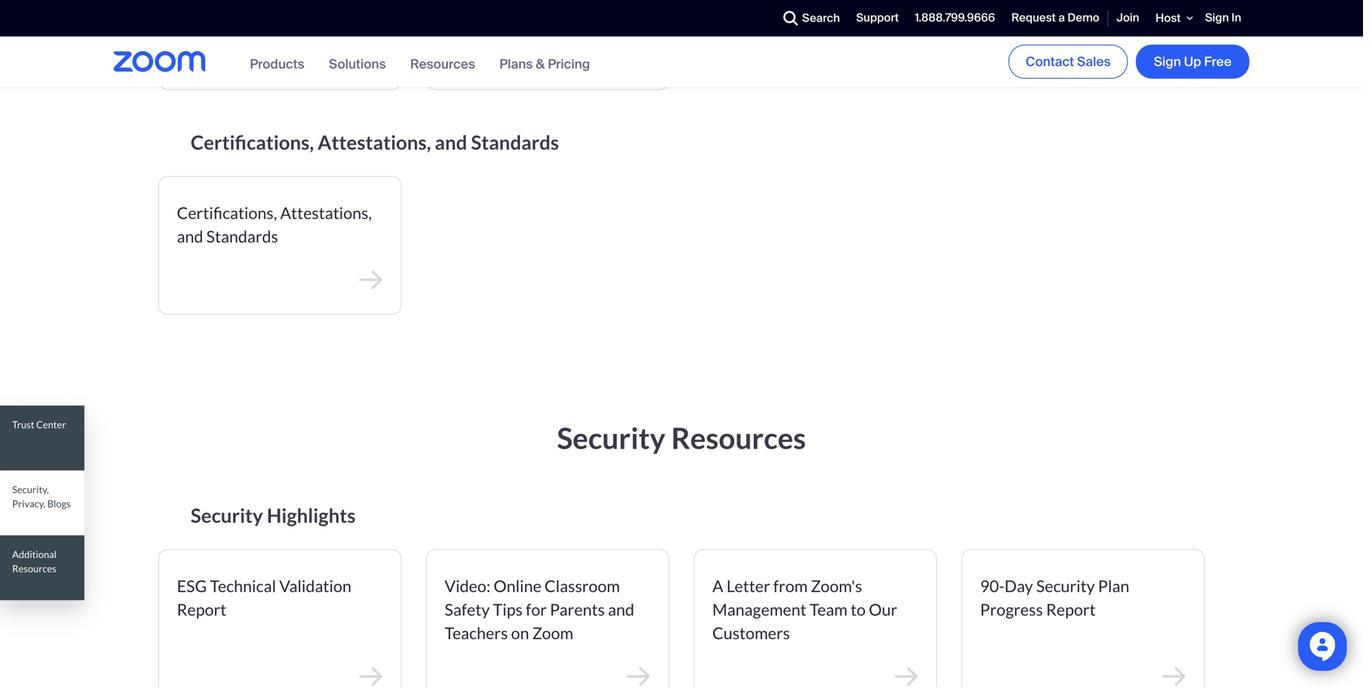 Task type: vqa. For each thing, say whether or not it's contained in the screenshot.
Privacy Policy LINK
no



Task type: describe. For each thing, give the bounding box(es) containing it.
solutions button
[[329, 55, 386, 72]]

products button
[[250, 55, 305, 72]]

trust
[[12, 419, 34, 431]]

on
[[511, 624, 529, 643]]

video: online classroom safety tips for parents and teachers on zoom link
[[426, 550, 670, 688]]

support
[[857, 10, 899, 25]]

sign in
[[1206, 10, 1242, 25]]

security highlights
[[191, 504, 356, 527]]

resources button
[[411, 55, 475, 72]]

for
[[526, 600, 547, 620]]

90-day security plan progress report
[[981, 577, 1130, 620]]

online
[[494, 577, 542, 596]]

certifications, attestations, and standards link
[[158, 176, 402, 315]]

customers
[[713, 624, 791, 643]]

management
[[713, 600, 807, 620]]

classroom
[[545, 577, 620, 596]]

from
[[774, 577, 808, 596]]

plans & pricing
[[500, 55, 590, 72]]

resources for additional resources
[[12, 563, 56, 575]]

zoom
[[533, 624, 574, 643]]

sign for sign up free
[[1155, 53, 1182, 70]]

plan
[[1099, 577, 1130, 596]]

1 vertical spatial standards
[[206, 227, 278, 246]]

join
[[1117, 10, 1140, 25]]

1 vertical spatial certifications,
[[177, 203, 277, 223]]

security for security resources
[[557, 421, 666, 455]]

security,
[[12, 484, 49, 496]]

plans & pricing link
[[500, 55, 590, 72]]

tips
[[493, 600, 523, 620]]

security inside 90-day security plan progress report
[[1037, 577, 1096, 596]]

free
[[1205, 53, 1232, 70]]

contact
[[1026, 53, 1075, 70]]

sign for sign in
[[1206, 10, 1230, 25]]

and inside video: online classroom safety tips for parents and teachers on zoom
[[608, 600, 635, 620]]

zoom logo image
[[114, 51, 205, 72]]

progress
[[981, 600, 1044, 620]]

resources for security resources
[[672, 421, 807, 455]]

zoom's
[[811, 577, 863, 596]]

&
[[536, 55, 545, 72]]

additional resources
[[12, 549, 57, 575]]

demo
[[1068, 10, 1100, 25]]

security, privacy, blogs link
[[0, 471, 84, 536]]

highlights
[[267, 504, 356, 527]]

pricing
[[548, 55, 590, 72]]

support link
[[849, 1, 907, 36]]

technical
[[210, 577, 276, 596]]

host
[[1156, 11, 1182, 26]]

esg technical validation report link
[[158, 550, 402, 688]]

contact sales link
[[1009, 44, 1128, 79]]

90-
[[981, 577, 1005, 596]]

report inside 90-day security plan progress report
[[1047, 600, 1096, 620]]

esg technical validation report
[[177, 577, 352, 620]]

sign in link
[[1198, 1, 1250, 36]]

parents
[[550, 600, 605, 620]]

search
[[803, 11, 841, 26]]

request
[[1012, 10, 1056, 25]]



Task type: locate. For each thing, give the bounding box(es) containing it.
attestations,
[[318, 131, 431, 154], [280, 203, 372, 223]]

request a demo
[[1012, 10, 1100, 25]]

report down esg on the left bottom of the page
[[177, 600, 227, 620]]

sign left up
[[1155, 53, 1182, 70]]

safety
[[445, 600, 490, 620]]

1 horizontal spatial and
[[435, 131, 467, 154]]

0 vertical spatial attestations,
[[318, 131, 431, 154]]

0 vertical spatial certifications, attestations, and standards
[[191, 131, 559, 154]]

sales
[[1078, 53, 1111, 70]]

report
[[177, 600, 227, 620], [1047, 600, 1096, 620]]

90-day security plan progress report link
[[962, 550, 1206, 688]]

0 horizontal spatial standards
[[206, 227, 278, 246]]

2 horizontal spatial security
[[1037, 577, 1096, 596]]

1.888.799.9666 link
[[907, 1, 1004, 36]]

1 horizontal spatial standards
[[471, 131, 559, 154]]

report right progress
[[1047, 600, 1096, 620]]

2 vertical spatial resources
[[12, 563, 56, 575]]

2 vertical spatial security
[[1037, 577, 1096, 596]]

0 horizontal spatial sign
[[1155, 53, 1182, 70]]

day
[[1005, 577, 1034, 596]]

certifications,
[[191, 131, 314, 154], [177, 203, 277, 223]]

team
[[810, 600, 848, 620]]

center
[[36, 419, 66, 431]]

1.888.799.9666
[[916, 10, 996, 25]]

2 report from the left
[[1047, 600, 1096, 620]]

1 vertical spatial attestations,
[[280, 203, 372, 223]]

and inside 'certifications, attestations, and standards' link
[[177, 227, 203, 246]]

a letter from zoom's management team to our customers
[[713, 577, 898, 643]]

1 horizontal spatial sign
[[1206, 10, 1230, 25]]

0 horizontal spatial security
[[191, 504, 263, 527]]

sign up free
[[1155, 53, 1232, 70]]

0 vertical spatial resources
[[411, 55, 475, 72]]

join link
[[1109, 1, 1148, 36]]

contact sales
[[1026, 53, 1111, 70]]

1 horizontal spatial report
[[1047, 600, 1096, 620]]

esg
[[177, 577, 207, 596]]

sign left in
[[1206, 10, 1230, 25]]

privacy,
[[12, 498, 45, 510]]

0 horizontal spatial report
[[177, 600, 227, 620]]

validation
[[279, 577, 352, 596]]

1 vertical spatial certifications, attestations, and standards
[[177, 203, 372, 246]]

standards
[[471, 131, 559, 154], [206, 227, 278, 246]]

a
[[1059, 10, 1066, 25]]

security for security highlights
[[191, 504, 263, 527]]

plans
[[500, 55, 533, 72]]

to
[[851, 600, 866, 620]]

1 horizontal spatial security
[[557, 421, 666, 455]]

host button
[[1148, 0, 1198, 36]]

solutions
[[329, 55, 386, 72]]

1 horizontal spatial resources
[[411, 55, 475, 72]]

letter
[[727, 577, 771, 596]]

1 vertical spatial resources
[[672, 421, 807, 455]]

and
[[435, 131, 467, 154], [177, 227, 203, 246], [608, 600, 635, 620]]

security, privacy, blogs
[[12, 484, 71, 510]]

sign
[[1206, 10, 1230, 25], [1155, 53, 1182, 70]]

report inside esg technical validation report
[[177, 600, 227, 620]]

0 vertical spatial standards
[[471, 131, 559, 154]]

blogs
[[47, 498, 71, 510]]

search image
[[784, 11, 799, 25], [784, 11, 799, 25]]

1 vertical spatial security
[[191, 504, 263, 527]]

security
[[557, 421, 666, 455], [191, 504, 263, 527], [1037, 577, 1096, 596]]

certifications, attestations, and standards inside 'certifications, attestations, and standards' link
[[177, 203, 372, 246]]

resources
[[411, 55, 475, 72], [672, 421, 807, 455], [12, 563, 56, 575]]

trust center
[[12, 419, 66, 431]]

in
[[1232, 10, 1242, 25]]

resources inside additional resources
[[12, 563, 56, 575]]

1 vertical spatial sign
[[1155, 53, 1182, 70]]

0 vertical spatial security
[[557, 421, 666, 455]]

0 horizontal spatial and
[[177, 227, 203, 246]]

certifications, attestations, and standards
[[191, 131, 559, 154], [177, 203, 372, 246]]

0 vertical spatial certifications,
[[191, 131, 314, 154]]

0 vertical spatial sign
[[1206, 10, 1230, 25]]

a
[[713, 577, 724, 596]]

security resources
[[557, 421, 807, 455]]

2 vertical spatial and
[[608, 600, 635, 620]]

our
[[869, 600, 898, 620]]

2 horizontal spatial and
[[608, 600, 635, 620]]

additional resources link
[[0, 536, 84, 601]]

video:
[[445, 577, 491, 596]]

products
[[250, 55, 305, 72]]

2 horizontal spatial resources
[[672, 421, 807, 455]]

1 report from the left
[[177, 600, 227, 620]]

sign up free link
[[1137, 44, 1250, 79]]

1 vertical spatial and
[[177, 227, 203, 246]]

0 horizontal spatial resources
[[12, 563, 56, 575]]

trust center link
[[0, 406, 84, 471]]

request a demo link
[[1004, 1, 1108, 36]]

teachers
[[445, 624, 508, 643]]

additional
[[12, 549, 57, 561]]

0 vertical spatial and
[[435, 131, 467, 154]]

video: online classroom safety tips for parents and teachers on zoom
[[445, 577, 635, 643]]

a letter from zoom's management team to our customers link
[[694, 550, 938, 688]]

up
[[1185, 53, 1202, 70]]



